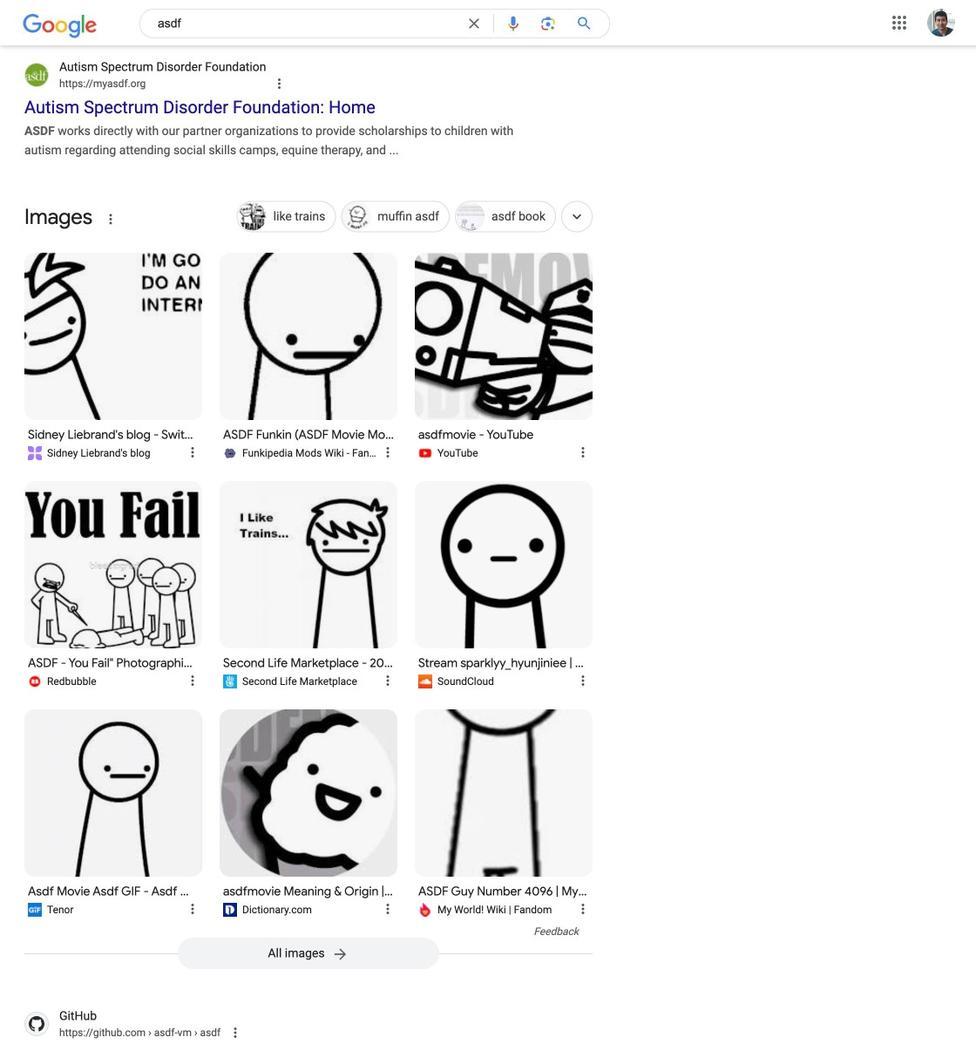 Task type: describe. For each thing, give the bounding box(es) containing it.
asdfmovie meaning & origin | slang by dictionary.com image
[[220, 710, 398, 877]]

asdf funkin (asdf movie mod) | funkipedia mods wiki | fandom image
[[220, 253, 398, 420]]

stream sparklyy_hyunjiniee | listen to 🐶🔪asdf movie ... image
[[415, 481, 593, 649]]

search by voice image
[[505, 15, 522, 32]]

google image
[[23, 14, 98, 38]]

asdfmovie - youtube image
[[415, 253, 593, 420]]

asdf guy number 4096 | my world! wiki | fandom image
[[415, 710, 593, 877]]



Task type: vqa. For each thing, say whether or not it's contained in the screenshot.
top Send
no



Task type: locate. For each thing, give the bounding box(es) containing it.
asdf - you fail" photographic print for sale by bleedingred ... image
[[24, 481, 202, 649]]

None text field
[[59, 1025, 221, 1041]]

None text field
[[59, 76, 146, 91], [146, 1027, 221, 1039], [59, 76, 146, 91], [146, 1027, 221, 1039]]

Search text field
[[158, 14, 455, 37]]

all images element
[[178, 938, 439, 970]]

None search field
[[0, 0, 610, 41]]

search by image image
[[540, 15, 557, 32]]

sidney liebrand's blog - switching to asdf version manager image
[[24, 253, 202, 420]]

second life marketplace - 20 asdf movie gestures image
[[220, 481, 398, 649]]

asdf movie asdf gif - asdf movie asdf oh - discover & share gifs image
[[24, 710, 202, 877]]



